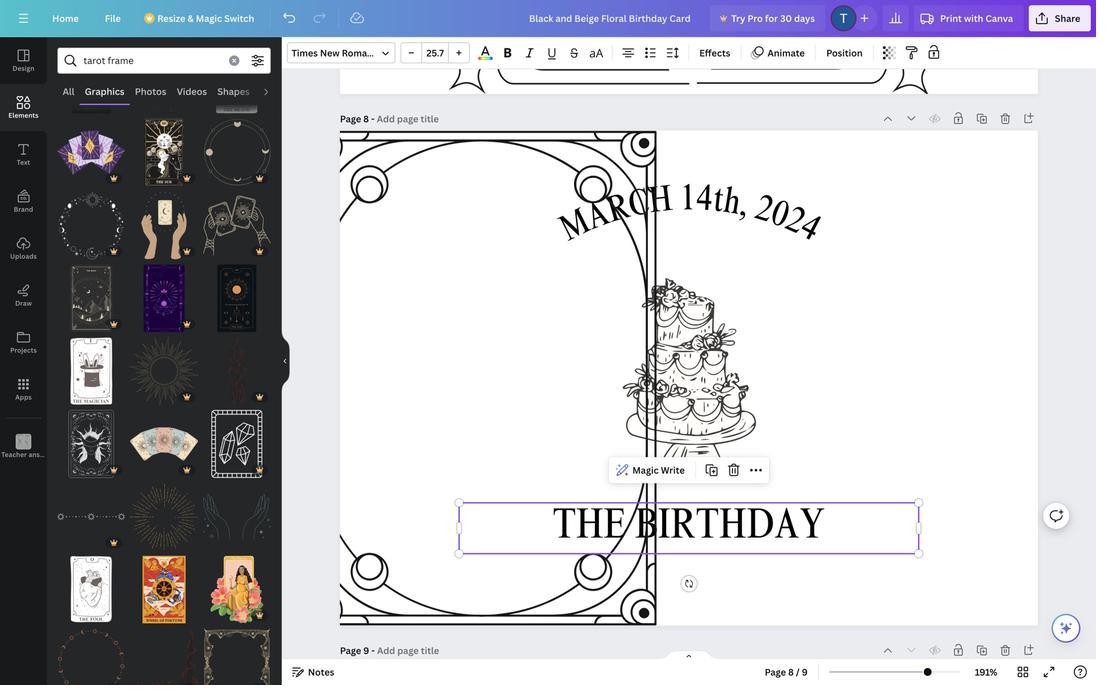 Task type: locate. For each thing, give the bounding box(es) containing it.
print
[[941, 12, 962, 24]]

0 horizontal spatial 4
[[695, 183, 714, 221]]

answer
[[29, 450, 52, 459]]

- for page 9 -
[[372, 645, 375, 657]]

4 left h
[[695, 183, 714, 221]]

,
[[736, 188, 753, 226]]

the birthday
[[553, 507, 825, 550]]

all button
[[57, 79, 80, 104]]

2 vertical spatial page
[[765, 666, 786, 678]]

audio button
[[255, 79, 292, 104]]

print with canva
[[941, 12, 1014, 24]]

0 vertical spatial -
[[371, 113, 375, 125]]

1 horizontal spatial 9
[[802, 666, 808, 678]]

2
[[751, 192, 777, 232], [779, 204, 809, 244]]

pro
[[748, 12, 763, 24]]

the
[[553, 507, 627, 550]]

celestial frame line image
[[203, 629, 271, 685]]

0 horizontal spatial 2
[[751, 192, 777, 232]]

resize & magic switch
[[157, 12, 254, 24]]

videos
[[177, 85, 207, 98]]

file
[[105, 12, 121, 24]]

magic inside main menu bar
[[196, 12, 222, 24]]

resize & magic switch button
[[137, 5, 265, 31]]

page 8 / 9 button
[[760, 662, 813, 683]]

&
[[188, 12, 194, 24]]

hide image
[[281, 330, 290, 393]]

magic
[[196, 12, 222, 24], [633, 464, 659, 477]]

side panel tab list
[[0, 37, 68, 471]]

group
[[401, 42, 470, 63], [57, 46, 125, 114], [130, 46, 198, 114], [203, 46, 271, 114], [57, 111, 125, 186], [130, 111, 198, 186], [203, 111, 271, 186], [57, 184, 125, 259], [130, 184, 198, 259], [203, 184, 271, 259], [57, 257, 125, 332], [130, 257, 198, 332], [203, 257, 271, 332], [57, 330, 125, 405], [130, 330, 198, 405], [203, 330, 271, 405], [57, 402, 125, 478], [130, 402, 198, 478], [203, 402, 271, 478], [57, 475, 125, 551], [130, 475, 198, 551], [203, 475, 271, 551], [57, 548, 125, 624], [130, 548, 198, 624], [203, 548, 271, 624], [57, 621, 125, 685], [130, 621, 198, 685], [203, 621, 271, 685]]

page 8 / 9
[[765, 666, 808, 678]]

page
[[340, 113, 361, 125], [340, 645, 361, 657], [765, 666, 786, 678]]

apps
[[15, 393, 32, 402]]

times new roman condensed button
[[287, 42, 426, 63]]

1 vertical spatial -
[[372, 645, 375, 657]]

1 4 t h
[[680, 183, 743, 224]]

photos button
[[130, 79, 172, 104]]

1 vertical spatial 9
[[802, 666, 808, 678]]

1 vertical spatial page title text field
[[377, 644, 441, 657]]

hand drawn tarot card for death illustration image
[[203, 46, 271, 114]]

0 horizontal spatial magic
[[196, 12, 222, 24]]

1
[[680, 183, 697, 220]]

page 9 -
[[340, 645, 377, 657]]

shapes
[[217, 85, 250, 98]]

dark fantasy, frame border, frame corner, frame edge ivy 2 colors vector image
[[203, 337, 271, 405]]

projects
[[10, 346, 37, 355]]

try pro for 30 days
[[732, 12, 815, 24]]

9 inside button
[[802, 666, 808, 678]]

0 horizontal spatial 9
[[364, 645, 369, 657]]

0 vertical spatial page title text field
[[377, 112, 440, 125]]

shapes button
[[212, 79, 255, 104]]

0 horizontal spatial 8
[[364, 113, 369, 125]]

1 vertical spatial 8
[[789, 666, 794, 678]]

t
[[711, 184, 726, 222]]

magic left write
[[633, 464, 659, 477]]

projects button
[[0, 319, 47, 366]]

Page title text field
[[377, 112, 440, 125], [377, 644, 441, 657]]

4
[[695, 183, 714, 221], [793, 211, 825, 251]]

9
[[364, 645, 369, 657], [802, 666, 808, 678]]

magic write
[[633, 464, 685, 477]]

1 vertical spatial magic
[[633, 464, 659, 477]]

4 right 0
[[793, 211, 825, 251]]

0 vertical spatial 8
[[364, 113, 369, 125]]

try
[[732, 12, 746, 24]]

audio
[[260, 85, 286, 98]]

1 horizontal spatial 4
[[793, 211, 825, 251]]

8 inside button
[[789, 666, 794, 678]]

191%
[[975, 666, 998, 678]]

dark fantasy, frame border, frame corner, frame edge wands 2 colors vector image
[[130, 629, 198, 685]]

position
[[827, 47, 863, 59]]

write
[[661, 464, 685, 477]]

1 horizontal spatial 8
[[789, 666, 794, 678]]

new
[[320, 47, 340, 59]]

0 vertical spatial 9
[[364, 645, 369, 657]]

8 for /
[[789, 666, 794, 678]]

home link
[[42, 5, 89, 31]]

design
[[12, 64, 34, 73]]

Search elements search field
[[84, 48, 221, 73]]

1 horizontal spatial magic
[[633, 464, 659, 477]]

0 vertical spatial page
[[340, 113, 361, 125]]

color range image
[[479, 57, 493, 60]]

8
[[364, 113, 369, 125], [789, 666, 794, 678]]

with
[[965, 12, 984, 24]]

2 right h
[[751, 192, 777, 232]]

uploads button
[[0, 225, 47, 272]]

brand
[[14, 205, 33, 214]]

- for page 8 -
[[371, 113, 375, 125]]

-
[[371, 113, 375, 125], [372, 645, 375, 657]]

try pro for 30 days button
[[710, 5, 826, 31]]

times new roman condensed
[[292, 47, 426, 59]]

share
[[1055, 12, 1081, 24]]

keys
[[53, 450, 68, 459]]

0 vertical spatial magic
[[196, 12, 222, 24]]

/
[[796, 666, 800, 678]]

magic right &
[[196, 12, 222, 24]]

2 right the ,
[[779, 204, 809, 244]]

1 vertical spatial page
[[340, 645, 361, 657]]

page title text field for page 9 -
[[377, 644, 441, 657]]

roman
[[342, 47, 373, 59]]

4 inside 1 4 t h
[[695, 183, 714, 221]]



Task type: vqa. For each thing, say whether or not it's contained in the screenshot.
record associated with How to record a video
no



Task type: describe. For each thing, give the bounding box(es) containing it.
uploads
[[10, 252, 37, 261]]

h
[[721, 186, 743, 224]]

position button
[[822, 42, 868, 63]]

elements button
[[0, 84, 47, 131]]

resize
[[157, 12, 185, 24]]

page 8 -
[[340, 113, 377, 125]]

moon tarot card illustration image
[[57, 46, 125, 114]]

teacher answer keys
[[1, 450, 68, 459]]

effects button
[[694, 42, 736, 63]]

birthday
[[635, 507, 825, 550]]

celestial border sun line frame image
[[130, 337, 198, 405]]

hand drawn tarot cards image
[[57, 119, 125, 186]]

animate
[[768, 47, 805, 59]]

for
[[765, 12, 778, 24]]

tarot card spreads image
[[130, 410, 198, 478]]

apps button
[[0, 366, 47, 413]]

graphics
[[85, 85, 125, 98]]

1 horizontal spatial 2
[[779, 204, 809, 244]]

the empress tarot image
[[203, 556, 271, 624]]

graphics button
[[80, 79, 130, 104]]

main menu bar
[[0, 0, 1097, 37]]

text
[[17, 158, 30, 167]]

canva assistant image
[[1059, 621, 1074, 636]]

notes button
[[287, 662, 340, 683]]

switch
[[224, 12, 254, 24]]

hand drawn tarot card for the fool illustration image
[[57, 556, 125, 624]]

– – number field
[[426, 47, 445, 59]]

hand drawn tarot card for the magician illustration image
[[57, 337, 125, 405]]

cosmic vintage hands open image
[[203, 483, 271, 551]]

draw
[[15, 299, 32, 308]]

animate button
[[747, 42, 810, 63]]

sun tarot card illustration image
[[203, 265, 271, 332]]

elements
[[8, 111, 39, 120]]

brand button
[[0, 178, 47, 225]]

Design title text field
[[519, 5, 705, 31]]

design button
[[0, 37, 47, 84]]

mystical monoline circle frame image
[[203, 119, 271, 186]]

show pages image
[[658, 650, 721, 661]]

draw button
[[0, 272, 47, 319]]

a hand holding two tarot cards image
[[203, 192, 271, 259]]

tarot card illustration image
[[57, 265, 125, 332]]

tarot card with hands image
[[130, 192, 198, 259]]

home
[[52, 12, 79, 24]]

the sun tarot card illustration image
[[130, 119, 198, 186]]

share button
[[1029, 5, 1091, 31]]

page title text field for page 8 -
[[377, 112, 440, 125]]

file button
[[94, 5, 131, 31]]

all
[[63, 85, 74, 98]]

condensed
[[375, 47, 426, 59]]

print with canva button
[[914, 5, 1024, 31]]

;
[[23, 451, 24, 459]]

30
[[781, 12, 792, 24]]

teacher
[[1, 450, 27, 459]]

videos button
[[172, 79, 212, 104]]

8 for -
[[364, 113, 369, 125]]

notes
[[308, 666, 334, 678]]

canva
[[986, 12, 1014, 24]]

days
[[795, 12, 815, 24]]

photos
[[135, 85, 166, 98]]

page for page 9
[[340, 645, 361, 657]]

tarot card image
[[130, 265, 198, 332]]

text button
[[0, 131, 47, 178]]

wheel of fortune tarot card image
[[130, 556, 198, 624]]

page inside button
[[765, 666, 786, 678]]

h
[[647, 184, 675, 223]]

magic write button
[[612, 460, 690, 481]]

times
[[292, 47, 318, 59]]

0
[[765, 197, 793, 238]]

round celestial frame image
[[57, 629, 125, 685]]

cosmic vintage sun moon and stars image
[[130, 46, 198, 114]]

effects
[[700, 47, 731, 59]]

page for page 8
[[340, 113, 361, 125]]

191% button
[[965, 662, 1008, 683]]

cosmic vintage star burst image
[[130, 483, 198, 551]]



